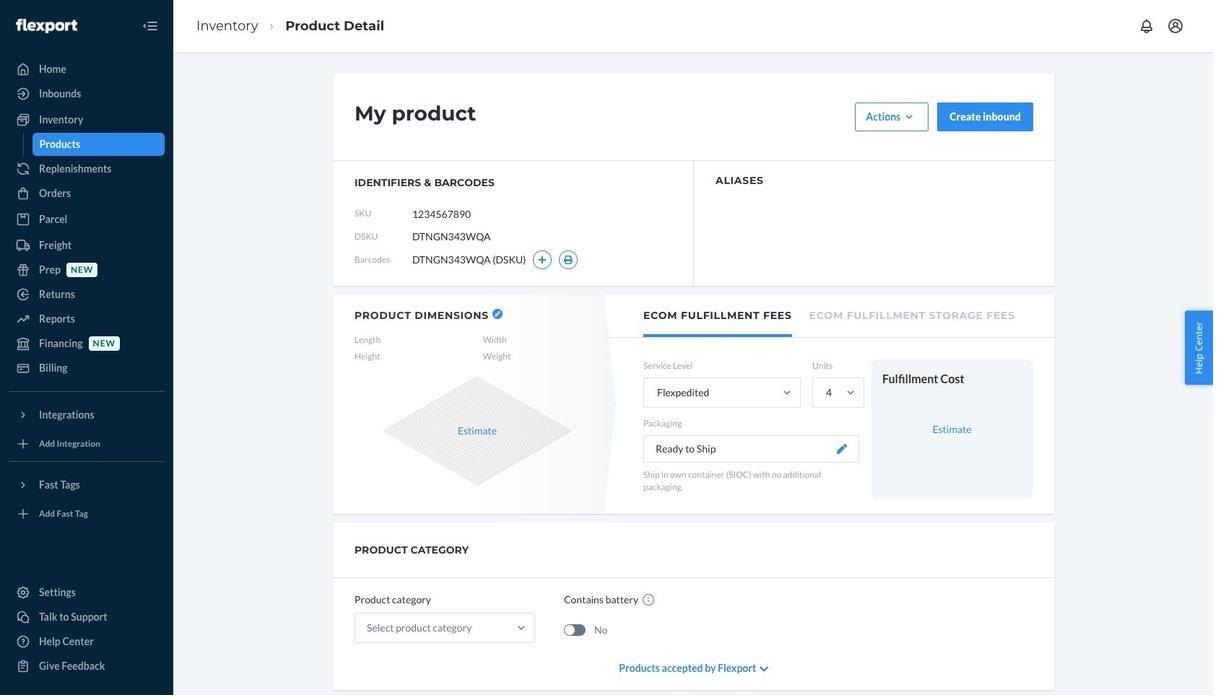 Task type: locate. For each thing, give the bounding box(es) containing it.
open notifications image
[[1138, 17, 1156, 35]]

1 tab from the left
[[644, 295, 792, 337]]

tab list
[[609, 295, 1055, 338]]

1 horizontal spatial tab
[[809, 295, 1016, 334]]

0 horizontal spatial tab
[[644, 295, 792, 337]]

chevron down image
[[760, 665, 769, 675]]

open account menu image
[[1167, 17, 1185, 35]]

tab
[[644, 295, 792, 337], [809, 295, 1016, 334]]

breadcrumbs navigation
[[185, 5, 396, 47]]

pen image
[[837, 444, 847, 455]]

plus image
[[538, 256, 547, 264]]

None text field
[[412, 200, 520, 228]]



Task type: describe. For each thing, give the bounding box(es) containing it.
2 tab from the left
[[809, 295, 1016, 334]]

print image
[[564, 256, 574, 264]]

pencil alt image
[[495, 311, 501, 317]]

close navigation image
[[142, 17, 159, 35]]

flexport logo image
[[16, 19, 78, 33]]



Task type: vqa. For each thing, say whether or not it's contained in the screenshot.
Open Account Menu image
yes



